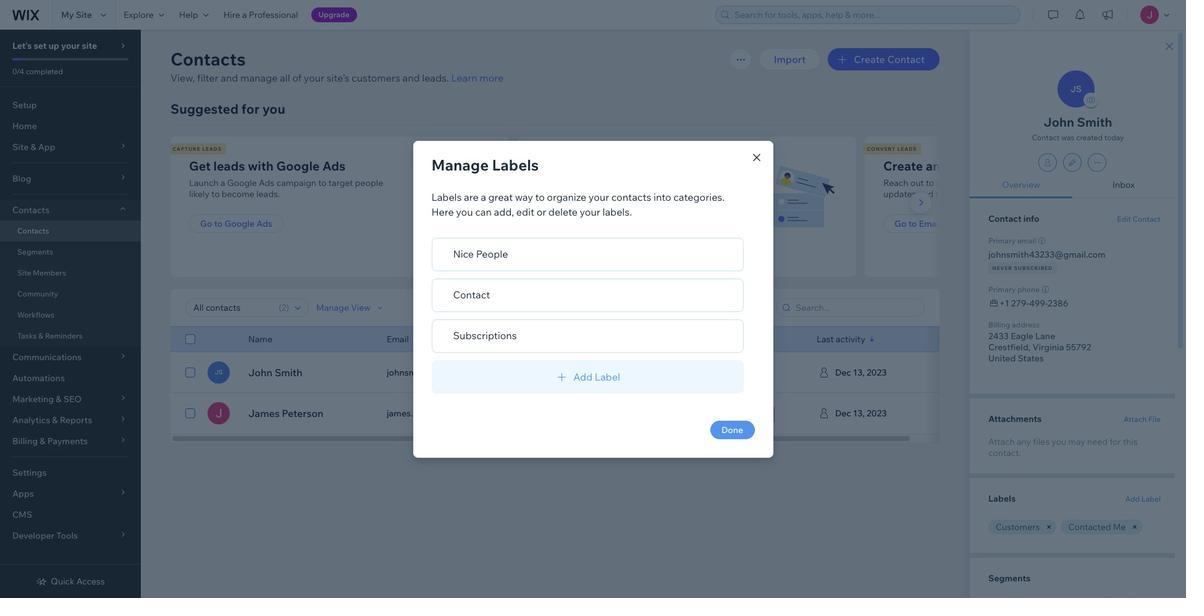 Task type: locate. For each thing, give the bounding box(es) containing it.
crestfield,
[[989, 342, 1031, 353]]

way
[[515, 191, 533, 203]]

0 horizontal spatial js
[[215, 368, 223, 376]]

primary phone
[[989, 285, 1040, 294]]

2 vertical spatial ads
[[257, 218, 272, 229]]

js up james peterson image
[[215, 368, 223, 376]]

labels inside "labels are a great way to organize your contacts into categories. here you can add, edit or delete your labels."
[[432, 191, 462, 203]]

add inside grow your contact list add contacts by importing them via gmail or a csv file.
[[536, 177, 553, 188]]

2 horizontal spatial add
[[1126, 494, 1140, 504]]

john up was
[[1044, 114, 1075, 130]]

can
[[475, 205, 492, 218]]

499-
[[1029, 298, 1048, 309], [524, 367, 543, 378]]

contacts down labels.
[[577, 218, 614, 229]]

your inside sidebar element
[[61, 40, 80, 51]]

go inside go to email marketing button
[[895, 218, 907, 229]]

1 horizontal spatial for
[[1110, 436, 1121, 447]]

billing address 2433 eagle lane crestfield, virginia 55792 united states
[[989, 320, 1091, 364]]

0 vertical spatial campaign
[[978, 158, 1036, 174]]

labels for labels
[[989, 493, 1016, 504]]

1 vertical spatial add label
[[1126, 494, 1161, 504]]

primary down contact info
[[989, 236, 1016, 245]]

segments inside sidebar element
[[17, 247, 53, 256]]

0 horizontal spatial 499-
[[524, 367, 543, 378]]

1 vertical spatial 2386
[[543, 367, 563, 378]]

0 vertical spatial create
[[854, 53, 885, 65]]

go inside go to google ads button
[[200, 218, 212, 229]]

to inside create an email campaign reach out to your subscribers with newsletters, updates and more.
[[926, 177, 934, 188]]

1 13, from the top
[[853, 367, 865, 378]]

ads
[[323, 158, 346, 174], [259, 177, 274, 188], [257, 218, 272, 229]]

google inside button
[[225, 218, 255, 229]]

add label
[[573, 370, 620, 383], [1126, 494, 1161, 504]]

1 dec 13, 2023 from the top
[[835, 367, 887, 378]]

your up by
[[571, 158, 598, 174]]

or right gmail
[[708, 177, 716, 188]]

create up reach
[[884, 158, 923, 174]]

0 horizontal spatial segments
[[17, 247, 53, 256]]

tasks
[[17, 331, 37, 340]]

0 vertical spatial 2023
[[867, 367, 887, 378]]

john down "name"
[[248, 366, 273, 379]]

1 horizontal spatial campaign
[[978, 158, 1036, 174]]

2 horizontal spatial site
[[717, 410, 733, 418]]

you down 'all'
[[262, 101, 285, 117]]

contacts up 'organize' in the left of the page
[[555, 177, 590, 188]]

for left this
[[1110, 436, 1121, 447]]

1 vertical spatial labels
[[432, 191, 462, 203]]

2 vertical spatial add
[[1126, 494, 1140, 504]]

0 horizontal spatial and
[[221, 72, 238, 84]]

1 horizontal spatial johnsmith43233@gmail.com
[[989, 249, 1106, 260]]

2 horizontal spatial you
[[1052, 436, 1067, 447]]

or right edit
[[537, 205, 546, 218]]

create contact
[[854, 53, 925, 65]]

dec 13, 2023 for smith
[[835, 367, 887, 378]]

marketing
[[943, 218, 985, 229]]

2 dec 13, 2023 from the top
[[835, 408, 887, 419]]

primary for primary phone
[[989, 285, 1016, 294]]

+1 279-499-2386 down phone
[[1000, 298, 1068, 309]]

to down become
[[214, 218, 223, 229]]

2386
[[1048, 298, 1068, 309], [543, 367, 563, 378]]

with right subscribers on the right
[[1005, 177, 1022, 188]]

here
[[432, 205, 454, 218]]

0 horizontal spatial add
[[536, 177, 553, 188]]

people
[[355, 177, 383, 188]]

2 2023 from the top
[[867, 408, 887, 419]]

site up the community
[[17, 268, 31, 277]]

johnsmith43233@gmail.com up james.peterson1902@gmail.com
[[387, 367, 504, 378]]

leads.
[[422, 72, 449, 84], [256, 188, 280, 200]]

or
[[708, 177, 716, 188], [537, 205, 546, 218]]

1 horizontal spatial and
[[403, 72, 420, 84]]

1 vertical spatial 2023
[[867, 408, 887, 419]]

contacts inside button
[[577, 218, 614, 229]]

0 vertical spatial dec 13, 2023
[[835, 367, 887, 378]]

you right 'files'
[[1052, 436, 1067, 447]]

email right an
[[943, 158, 975, 174]]

campaign up overview
[[978, 158, 1036, 174]]

1 horizontal spatial attach
[[1124, 415, 1147, 424]]

email
[[919, 218, 941, 229], [387, 334, 409, 345]]

john inside john smith contact was created today
[[1044, 114, 1075, 130]]

0 horizontal spatial or
[[537, 205, 546, 218]]

labels
[[492, 155, 539, 174], [432, 191, 462, 203], [989, 493, 1016, 504]]

site for site member
[[717, 410, 733, 418]]

a inside "labels are a great way to organize your contacts into categories. here you can add, edit or delete your labels."
[[481, 191, 486, 203]]

and right the filter
[[221, 72, 238, 84]]

2023 for smith
[[867, 367, 887, 378]]

to down updates
[[909, 218, 917, 229]]

smith inside john smith contact was created today
[[1077, 114, 1112, 130]]

1 vertical spatial dec
[[835, 408, 851, 419]]

go for create
[[895, 218, 907, 229]]

phone
[[1018, 285, 1040, 294]]

contacts up the filter
[[171, 48, 246, 70]]

contact inside button
[[888, 53, 925, 65]]

segments link
[[0, 242, 141, 263]]

to right way
[[535, 191, 545, 203]]

2 vertical spatial you
[[1052, 436, 1067, 447]]

get
[[189, 158, 211, 174]]

0 vertical spatial attach
[[1124, 415, 1147, 424]]

categories.
[[674, 191, 725, 203]]

list
[[169, 137, 1186, 277]]

contacts up contacts link
[[12, 205, 49, 216]]

site inside 'link'
[[17, 268, 31, 277]]

setup link
[[0, 95, 141, 116]]

ads right become
[[259, 177, 274, 188]]

1 vertical spatial create
[[884, 158, 923, 174]]

learn more button
[[451, 70, 504, 85]]

eagle
[[1011, 331, 1034, 342]]

create for an
[[884, 158, 923, 174]]

0 vertical spatial js
[[1071, 83, 1082, 95]]

contacts down contacts popup button
[[17, 226, 49, 235]]

js
[[1071, 83, 1082, 95], [215, 368, 223, 376]]

0 horizontal spatial +1
[[494, 367, 504, 378]]

virginia
[[1033, 342, 1064, 353]]

0 vertical spatial dec
[[835, 367, 851, 378]]

your inside contacts view, filter and manage all of your site's customers and leads. learn more
[[304, 72, 324, 84]]

contact
[[601, 158, 646, 174]]

leads for get
[[202, 146, 222, 152]]

0 horizontal spatial leads.
[[256, 188, 280, 200]]

279- down phone in the left of the page
[[506, 367, 524, 378]]

google
[[276, 158, 320, 174], [227, 177, 257, 188], [225, 218, 255, 229]]

go down updates
[[895, 218, 907, 229]]

campaign inside create an email campaign reach out to your subscribers with newsletters, updates and more.
[[978, 158, 1036, 174]]

0 vertical spatial import
[[774, 53, 806, 65]]

your inside create an email campaign reach out to your subscribers with newsletters, updates and more.
[[936, 177, 954, 188]]

1 vertical spatial add
[[573, 370, 593, 383]]

import
[[774, 53, 806, 65], [547, 218, 575, 229]]

for
[[241, 101, 260, 117], [1110, 436, 1121, 447]]

members
[[33, 268, 66, 277]]

1 horizontal spatial 279-
[[1011, 298, 1029, 309]]

+1
[[1000, 298, 1009, 309], [494, 367, 504, 378]]

for down manage
[[241, 101, 260, 117]]

contacts button
[[0, 200, 141, 221]]

go down likely
[[200, 218, 212, 229]]

segments up site members
[[17, 247, 53, 256]]

labels up customers
[[989, 493, 1016, 504]]

subscriptions
[[453, 329, 517, 341]]

0 vertical spatial member
[[709, 334, 744, 345]]

1 horizontal spatial label
[[1142, 494, 1161, 504]]

member left status
[[709, 334, 744, 345]]

smith
[[1077, 114, 1112, 130], [275, 366, 302, 379]]

0 horizontal spatial leads
[[202, 146, 222, 152]]

2 13, from the top
[[853, 408, 865, 419]]

0 vertical spatial with
[[248, 158, 274, 174]]

target
[[329, 177, 353, 188]]

nice people
[[453, 247, 508, 260]]

2 leads from the left
[[898, 146, 917, 152]]

2 primary from the top
[[989, 285, 1016, 294]]

1 vertical spatial google
[[227, 177, 257, 188]]

go
[[200, 218, 212, 229], [895, 218, 907, 229]]

279- down primary phone
[[1011, 298, 1029, 309]]

import inside button
[[547, 218, 575, 229]]

0 horizontal spatial email
[[387, 334, 409, 345]]

workflows link
[[0, 305, 141, 326]]

johnsmith43233@gmail.com up the subscribed at the right top of the page
[[989, 249, 1106, 260]]

go to email marketing
[[895, 218, 985, 229]]

1 horizontal spatial 2386
[[1048, 298, 1068, 309]]

more.
[[936, 188, 959, 200]]

site right my
[[76, 9, 92, 20]]

to right likely
[[211, 188, 220, 200]]

0 vertical spatial or
[[708, 177, 716, 188]]

your right up at top
[[61, 40, 80, 51]]

contacts
[[171, 48, 246, 70], [12, 205, 49, 216], [577, 218, 614, 229], [17, 226, 49, 235]]

with
[[248, 158, 274, 174], [1005, 177, 1022, 188]]

1 horizontal spatial contacts
[[612, 191, 651, 203]]

1 horizontal spatial email
[[919, 218, 941, 229]]

completed
[[26, 67, 63, 76]]

contacts down importing
[[612, 191, 651, 203]]

0 horizontal spatial add label button
[[555, 369, 620, 384]]

labels up here
[[432, 191, 462, 203]]

contacts view, filter and manage all of your site's customers and leads. learn more
[[171, 48, 504, 84]]

0 horizontal spatial johnsmith43233@gmail.com
[[387, 367, 504, 378]]

279-
[[1011, 298, 1029, 309], [506, 367, 524, 378]]

1 horizontal spatial smith
[[1077, 114, 1112, 130]]

to right out
[[926, 177, 934, 188]]

smith up james peterson
[[275, 366, 302, 379]]

johnsmith43233@gmail.com for johnsmith43233@gmail.com
[[387, 367, 504, 378]]

0 vertical spatial add
[[536, 177, 553, 188]]

1 vertical spatial 499-
[[524, 367, 543, 378]]

1 horizontal spatial +1 279-499-2386
[[1000, 298, 1068, 309]]

johnsmith43233@gmail.com never subscribed
[[989, 249, 1106, 271]]

create inside button
[[854, 53, 885, 65]]

import for import
[[774, 53, 806, 65]]

1 vertical spatial smith
[[275, 366, 302, 379]]

import contacts
[[547, 218, 614, 229]]

manage
[[432, 155, 489, 174]]

0 vertical spatial label
[[595, 370, 620, 383]]

attach inside button
[[1124, 415, 1147, 424]]

1 vertical spatial 13,
[[853, 408, 865, 419]]

+1 279-499-2386 down phone in the left of the page
[[494, 367, 563, 378]]

sidebar element
[[0, 30, 141, 598]]

with inside create an email campaign reach out to your subscribers with newsletters, updates and more.
[[1005, 177, 1022, 188]]

hire
[[224, 9, 240, 20]]

files
[[1033, 436, 1050, 447]]

1 horizontal spatial segments
[[989, 573, 1031, 584]]

attach left 'file'
[[1124, 415, 1147, 424]]

0 vertical spatial +1 279-499-2386
[[1000, 298, 1068, 309]]

0 vertical spatial primary
[[989, 236, 1016, 245]]

1 dec from the top
[[835, 367, 851, 378]]

0 vertical spatial leads.
[[422, 72, 449, 84]]

create inside create an email campaign reach out to your subscribers with newsletters, updates and more.
[[884, 158, 923, 174]]

1 horizontal spatial go
[[895, 218, 907, 229]]

you down are
[[456, 205, 473, 218]]

0 horizontal spatial email
[[943, 158, 975, 174]]

1 horizontal spatial or
[[708, 177, 716, 188]]

segments down customers
[[989, 573, 1031, 584]]

your down an
[[936, 177, 954, 188]]

and right customers at the top left of the page
[[403, 72, 420, 84]]

and left more.
[[918, 188, 934, 200]]

professional
[[249, 9, 298, 20]]

( 2 )
[[279, 302, 289, 313]]

attachments
[[989, 413, 1042, 424]]

subscribed
[[1014, 265, 1053, 271]]

ads up target
[[323, 158, 346, 174]]

a right are
[[481, 191, 486, 203]]

newsletters,
[[1024, 177, 1073, 188]]

smith up created
[[1077, 114, 1112, 130]]

1 horizontal spatial with
[[1005, 177, 1022, 188]]

a down leads
[[221, 177, 225, 188]]

site members link
[[0, 263, 141, 284]]

0 horizontal spatial smith
[[275, 366, 302, 379]]

13, for smith
[[853, 367, 865, 378]]

0 horizontal spatial you
[[262, 101, 285, 117]]

dec for peterson
[[835, 408, 851, 419]]

done
[[722, 424, 743, 435]]

launch
[[189, 177, 219, 188]]

your
[[61, 40, 80, 51], [304, 72, 324, 84], [571, 158, 598, 174], [936, 177, 954, 188], [589, 191, 609, 203], [580, 205, 601, 218]]

0 vertical spatial 499-
[[1029, 298, 1048, 309]]

leads. left learn
[[422, 72, 449, 84]]

your right of
[[304, 72, 324, 84]]

0 horizontal spatial add label
[[573, 370, 620, 383]]

0 horizontal spatial for
[[241, 101, 260, 117]]

2 go from the left
[[895, 218, 907, 229]]

0 horizontal spatial site
[[17, 268, 31, 277]]

with right leads
[[248, 158, 274, 174]]

1 horizontal spatial you
[[456, 205, 473, 218]]

)
[[286, 302, 289, 313]]

1 vertical spatial for
[[1110, 436, 1121, 447]]

0 vertical spatial add label button
[[555, 369, 620, 384]]

leads up get
[[202, 146, 222, 152]]

None checkbox
[[185, 365, 195, 380]]

0 horizontal spatial john
[[248, 366, 273, 379]]

1 vertical spatial attach
[[989, 436, 1015, 447]]

1 primary from the top
[[989, 236, 1016, 245]]

attach inside the attach any files you may need for this contact.
[[989, 436, 1015, 447]]

Search for tools, apps, help & more... field
[[731, 6, 1016, 23]]

primary down never
[[989, 285, 1016, 294]]

0 vertical spatial 13,
[[853, 367, 865, 378]]

0 vertical spatial contacts
[[555, 177, 590, 188]]

leads right convert
[[898, 146, 917, 152]]

attach file
[[1124, 415, 1161, 424]]

become
[[222, 188, 255, 200]]

james
[[248, 407, 280, 420]]

1 vertical spatial primary
[[989, 285, 1016, 294]]

contacts inside popup button
[[12, 205, 49, 216]]

create down search for tools, apps, help & more... field
[[854, 53, 885, 65]]

2 dec from the top
[[835, 408, 851, 419]]

+1 down phone in the left of the page
[[494, 367, 504, 378]]

a up categories.
[[718, 177, 723, 188]]

1 2023 from the top
[[867, 367, 887, 378]]

campaign left target
[[276, 177, 316, 188]]

up
[[49, 40, 59, 51]]

contact inside john smith contact was created today
[[1032, 133, 1060, 142]]

1 vertical spatial import
[[547, 218, 575, 229]]

1 vertical spatial john
[[248, 366, 273, 379]]

leads. right become
[[256, 188, 280, 200]]

1 go from the left
[[200, 218, 212, 229]]

0 vertical spatial email
[[919, 218, 941, 229]]

created
[[1076, 133, 1103, 142]]

contact right edit
[[1133, 214, 1161, 224]]

overview
[[1002, 179, 1041, 190]]

1 horizontal spatial labels
[[492, 155, 539, 174]]

js inside "button"
[[1071, 83, 1082, 95]]

0 horizontal spatial with
[[248, 158, 274, 174]]

1 leads from the left
[[202, 146, 222, 152]]

member up done "button"
[[735, 410, 767, 418]]

1 vertical spatial contacts
[[612, 191, 651, 203]]

js up john smith contact was created today on the right top
[[1071, 83, 1082, 95]]

import inside "button"
[[774, 53, 806, 65]]

ads down get leads with google ads launch a google ads campaign to target people likely to become leads.
[[257, 218, 272, 229]]

+1 down primary phone
[[1000, 298, 1009, 309]]

import contacts button
[[536, 214, 625, 233]]

help button
[[172, 0, 216, 30]]

leads
[[213, 158, 245, 174]]

0 horizontal spatial contacts
[[555, 177, 590, 188]]

contact down search for tools, apps, help & more... field
[[888, 53, 925, 65]]

1 vertical spatial or
[[537, 205, 546, 218]]

1 vertical spatial you
[[456, 205, 473, 218]]

None checkbox
[[185, 332, 195, 347], [185, 406, 195, 421], [185, 332, 195, 347], [185, 406, 195, 421]]

settings link
[[0, 462, 141, 483]]

contact left was
[[1032, 133, 1060, 142]]

create contact button
[[828, 48, 940, 70]]

into
[[654, 191, 671, 203]]

2 horizontal spatial labels
[[989, 493, 1016, 504]]

labels up way
[[492, 155, 539, 174]]

1 horizontal spatial john
[[1044, 114, 1075, 130]]

0 horizontal spatial campaign
[[276, 177, 316, 188]]

0/4 completed
[[12, 67, 63, 76]]

filter
[[197, 72, 218, 84]]

a inside get leads with google ads launch a google ads campaign to target people likely to become leads.
[[221, 177, 225, 188]]

1 vertical spatial email
[[1018, 236, 1036, 245]]

email down info
[[1018, 236, 1036, 245]]

site up done
[[717, 410, 733, 418]]

attach for attach any files you may need for this contact.
[[989, 436, 1015, 447]]

attach left any
[[989, 436, 1015, 447]]

0 vertical spatial segments
[[17, 247, 53, 256]]

united
[[989, 353, 1016, 364]]

are
[[464, 191, 479, 203]]

likely
[[189, 188, 209, 200]]



Task type: describe. For each thing, give the bounding box(es) containing it.
james peterson
[[248, 407, 324, 420]]

last activity
[[817, 334, 865, 345]]

to inside "labels are a great way to organize your contacts into categories. here you can add, edit or delete your labels."
[[535, 191, 545, 203]]

leads. inside contacts view, filter and manage all of your site's customers and leads. learn more
[[422, 72, 449, 84]]

workflows
[[17, 310, 54, 319]]

hire a professional link
[[216, 0, 306, 30]]

55792
[[1066, 342, 1091, 353]]

contacts inside contacts view, filter and manage all of your site's customers and leads. learn more
[[171, 48, 246, 70]]

attach for attach file
[[1124, 415, 1147, 424]]

site member
[[717, 410, 767, 418]]

reach
[[884, 177, 909, 188]]

edit contact button
[[1117, 213, 1161, 225]]

dec for smith
[[835, 367, 851, 378]]

contact down nice
[[453, 288, 490, 301]]

leads. inside get leads with google ads launch a google ads campaign to target people likely to become leads.
[[256, 188, 280, 200]]

address
[[1012, 320, 1040, 329]]

your up import contacts
[[580, 205, 601, 218]]

people
[[476, 247, 508, 260]]

1 horizontal spatial 499-
[[1029, 298, 1048, 309]]

great
[[488, 191, 513, 203]]

learn
[[451, 72, 477, 84]]

convert
[[867, 146, 896, 152]]

site for site members
[[17, 268, 31, 277]]

2023 for peterson
[[867, 408, 887, 419]]

them
[[645, 177, 667, 188]]

0 vertical spatial google
[[276, 158, 320, 174]]

peterson
[[282, 407, 324, 420]]

list
[[648, 158, 667, 174]]

my site
[[61, 9, 92, 20]]

me
[[1113, 521, 1126, 533]]

automations link
[[0, 368, 141, 389]]

set
[[34, 40, 47, 51]]

file
[[1149, 415, 1161, 424]]

primary for primary email
[[989, 236, 1016, 245]]

settings
[[12, 467, 47, 478]]

edit
[[516, 205, 534, 218]]

ads inside button
[[257, 218, 272, 229]]

contacted
[[1069, 521, 1111, 533]]

cms link
[[0, 504, 141, 525]]

contact up primary email
[[989, 213, 1022, 224]]

tasks & reminders link
[[0, 326, 141, 347]]

you inside the attach any files you may need for this contact.
[[1052, 436, 1067, 447]]

capture
[[173, 146, 201, 152]]

johnsmith43233@gmail.com for johnsmith43233@gmail.com never subscribed
[[989, 249, 1106, 260]]

or inside "labels are a great way to organize your contacts into categories. here you can add, edit or delete your labels."
[[537, 205, 546, 218]]

0 vertical spatial ads
[[323, 158, 346, 174]]

filter
[[711, 302, 732, 313]]

1 vertical spatial email
[[387, 334, 409, 345]]

billing
[[989, 320, 1010, 329]]

email inside create an email campaign reach out to your subscribers with newsletters, updates and more.
[[943, 158, 975, 174]]

go for get
[[200, 218, 212, 229]]

john for john smith contact was created today
[[1044, 114, 1075, 130]]

capture leads
[[173, 146, 222, 152]]

0 vertical spatial site
[[76, 9, 92, 20]]

name
[[248, 334, 272, 345]]

inbox
[[1113, 179, 1135, 190]]

never
[[993, 265, 1013, 271]]

john for john smith
[[248, 366, 273, 379]]

explore
[[124, 9, 154, 20]]

you inside "labels are a great way to organize your contacts into categories. here you can add, edit or delete your labels."
[[456, 205, 473, 218]]

phone
[[494, 334, 520, 345]]

contacts inside "labels are a great way to organize your contacts into categories. here you can add, edit or delete your labels."
[[612, 191, 651, 203]]

1 vertical spatial 279-
[[506, 367, 524, 378]]

nice
[[453, 247, 474, 260]]

your inside grow your contact list add contacts by importing them via gmail or a csv file.
[[571, 158, 598, 174]]

leads for create
[[898, 146, 917, 152]]

file.
[[556, 188, 570, 200]]

create an email campaign reach out to your subscribers with newsletters, updates and more.
[[884, 158, 1073, 200]]

contact.
[[989, 447, 1021, 458]]

(
[[279, 302, 282, 313]]

0 vertical spatial +1
[[1000, 298, 1009, 309]]

labels for labels are a great way to organize your contacts into categories. here you can add, edit or delete your labels.
[[432, 191, 462, 203]]

a inside grow your contact list add contacts by importing them via gmail or a csv file.
[[718, 177, 723, 188]]

campaign inside get leads with google ads launch a google ads campaign to target people likely to become leads.
[[276, 177, 316, 188]]

cms
[[12, 509, 32, 520]]

js button
[[1058, 70, 1095, 108]]

suggested for you
[[171, 101, 285, 117]]

need
[[1087, 436, 1108, 447]]

contacts inside grow your contact list add contacts by importing them via gmail or a csv file.
[[555, 177, 590, 188]]

1 vertical spatial js
[[215, 368, 223, 376]]

importing
[[604, 177, 644, 188]]

with inside get leads with google ads launch a google ads campaign to target people likely to become leads.
[[248, 158, 274, 174]]

smith for john smith
[[275, 366, 302, 379]]

get leads with google ads launch a google ads campaign to target people likely to become leads.
[[189, 158, 383, 200]]

go to google ads
[[200, 218, 272, 229]]

go to google ads button
[[189, 214, 284, 233]]

contact inside 'button'
[[1133, 214, 1161, 224]]

today
[[1105, 133, 1124, 142]]

1 vertical spatial add label button
[[1126, 493, 1161, 504]]

smith for john smith contact was created today
[[1077, 114, 1112, 130]]

import button
[[759, 48, 821, 70]]

community
[[17, 289, 58, 298]]

0 vertical spatial you
[[262, 101, 285, 117]]

import for import contacts
[[547, 218, 575, 229]]

customers
[[352, 72, 400, 84]]

states
[[1018, 353, 1044, 364]]

1 vertical spatial ads
[[259, 177, 274, 188]]

attach any files you may need for this contact.
[[989, 436, 1138, 458]]

convert leads
[[867, 146, 917, 152]]

Unsaved view field
[[190, 299, 275, 316]]

0 vertical spatial 2386
[[1048, 298, 1068, 309]]

of
[[292, 72, 302, 84]]

updates
[[884, 188, 917, 200]]

out
[[911, 177, 924, 188]]

upgrade
[[319, 10, 350, 19]]

customers
[[996, 521, 1040, 533]]

13, for peterson
[[853, 408, 865, 419]]

create for contact
[[854, 53, 885, 65]]

reminders
[[45, 331, 83, 340]]

setup
[[12, 99, 37, 111]]

a right hire
[[242, 9, 247, 20]]

or inside grow your contact list add contacts by importing them via gmail or a csv file.
[[708, 177, 716, 188]]

1 vertical spatial +1 279-499-2386
[[494, 367, 563, 378]]

last
[[817, 334, 834, 345]]

for inside the attach any files you may need for this contact.
[[1110, 436, 1121, 447]]

help
[[179, 9, 198, 20]]

grow your contact list add contacts by importing them via gmail or a csv file.
[[536, 158, 723, 200]]

your down by
[[589, 191, 609, 203]]

2433
[[989, 331, 1009, 342]]

1 vertical spatial +1
[[494, 367, 504, 378]]

0 vertical spatial for
[[241, 101, 260, 117]]

may
[[1068, 436, 1085, 447]]

to left target
[[318, 177, 327, 188]]

1 horizontal spatial email
[[1018, 236, 1036, 245]]

suggested
[[171, 101, 239, 117]]

contact info
[[989, 213, 1040, 224]]

site members
[[17, 268, 66, 277]]

email inside button
[[919, 218, 941, 229]]

let's set up your site
[[12, 40, 97, 51]]

0 horizontal spatial label
[[595, 370, 620, 383]]

1 vertical spatial member
[[735, 410, 767, 418]]

and inside create an email campaign reach out to your subscribers with newsletters, updates and more.
[[918, 188, 934, 200]]

james.peterson1902@gmail.com
[[387, 408, 520, 419]]

james peterson image
[[208, 402, 230, 424]]

1 horizontal spatial add label
[[1126, 494, 1161, 504]]

list containing get leads with google ads
[[169, 137, 1186, 277]]

1 vertical spatial label
[[1142, 494, 1161, 504]]

0 vertical spatial add label
[[573, 370, 620, 383]]

manage labels
[[432, 155, 539, 174]]

quick access button
[[36, 576, 105, 587]]

Search... field
[[792, 299, 921, 316]]

0 vertical spatial labels
[[492, 155, 539, 174]]

dec 13, 2023 for peterson
[[835, 408, 887, 419]]



Task type: vqa. For each thing, say whether or not it's contained in the screenshot.
55792
yes



